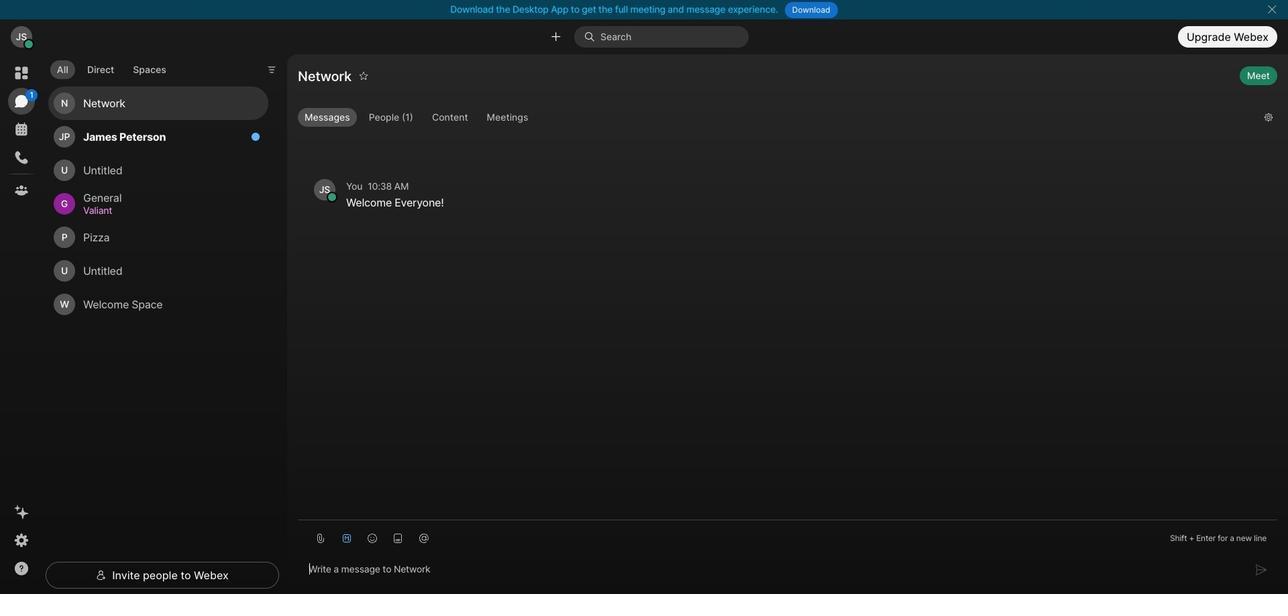 Task type: vqa. For each thing, say whether or not it's contained in the screenshot.
ARROW DOWN_16 image
no



Task type: describe. For each thing, give the bounding box(es) containing it.
welcome space list item
[[48, 288, 268, 322]]

valiant element
[[83, 203, 252, 218]]

pizza list item
[[48, 221, 268, 254]]

james peterson, new messages list item
[[48, 120, 268, 154]]

new messages image
[[251, 132, 260, 142]]

message composer toolbar element
[[298, 521, 1278, 552]]



Task type: locate. For each thing, give the bounding box(es) containing it.
cancel_16 image
[[1267, 4, 1278, 15]]

network list item
[[48, 87, 268, 120]]

untitled list item up valiant element
[[48, 154, 268, 187]]

webex tab list
[[8, 60, 38, 204]]

2 untitled list item from the top
[[48, 254, 268, 288]]

untitled list item down valiant element
[[48, 254, 268, 288]]

general list item
[[48, 187, 268, 221]]

navigation
[[0, 54, 43, 595]]

1 untitled list item from the top
[[48, 154, 268, 187]]

1 vertical spatial untitled list item
[[48, 254, 268, 288]]

0 vertical spatial untitled list item
[[48, 154, 268, 187]]

untitled list item
[[48, 154, 268, 187], [48, 254, 268, 288]]

group
[[298, 108, 1254, 130]]

tab list
[[47, 52, 176, 83]]



